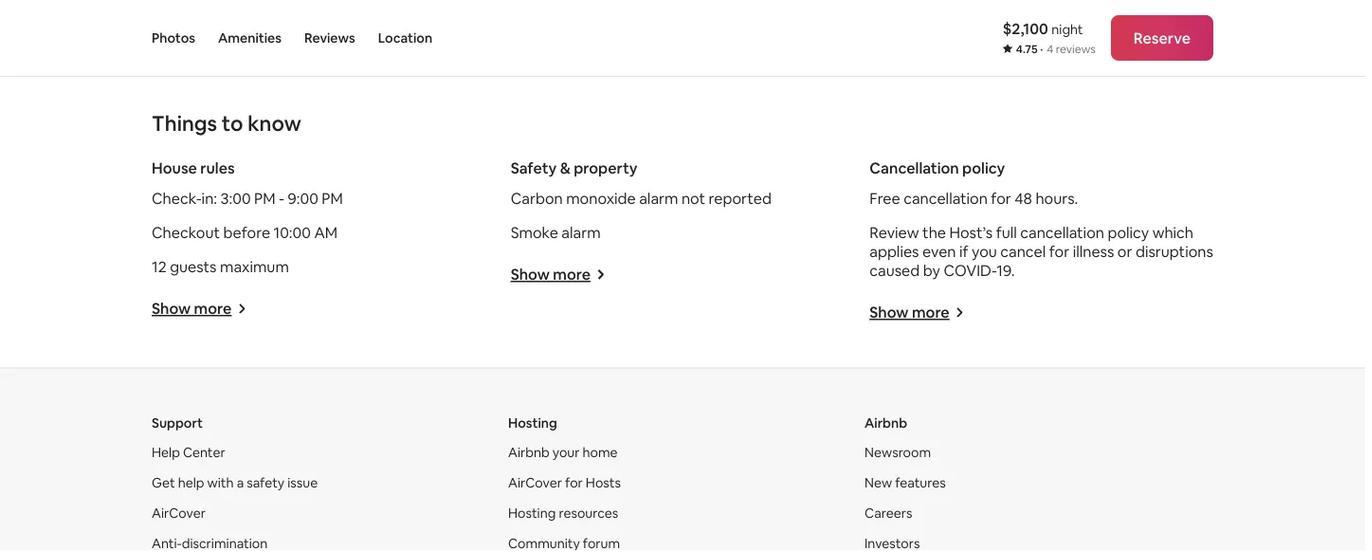 Task type: locate. For each thing, give the bounding box(es) containing it.
hosting
[[508, 415, 558, 432], [508, 505, 556, 522]]

aircover down help at left
[[152, 505, 206, 522]]

policy left which
[[1108, 223, 1150, 242]]

cancel
[[1001, 242, 1046, 261]]

show for review the host's full cancellation policy which applies even if you cancel for illness or disruptions caused by covid-19.
[[870, 303, 909, 323]]

you
[[972, 242, 998, 261]]

airbnb up newsroom
[[865, 415, 908, 432]]

1 horizontal spatial more
[[553, 265, 591, 285]]

1 horizontal spatial show
[[511, 265, 550, 285]]

1 vertical spatial policy
[[1108, 223, 1150, 242]]

&
[[560, 158, 571, 178]]

free cancellation for 48 hours.
[[870, 189, 1079, 208]]

help
[[152, 444, 180, 461]]

show down smoke
[[511, 265, 550, 285]]

hosting down aircover for hosts 'link'
[[508, 505, 556, 522]]

cancellation down "cancellation policy"
[[904, 189, 988, 208]]

show more down guests
[[152, 299, 232, 319]]

1 horizontal spatial aircover
[[508, 475, 562, 492]]

0 horizontal spatial pm
[[254, 189, 276, 208]]

help
[[178, 475, 204, 492]]

check-in: 3:00 pm - 9:00 pm
[[152, 189, 343, 208]]

-
[[279, 189, 285, 208]]

get help with a safety issue
[[152, 475, 318, 492]]

0 vertical spatial for
[[992, 189, 1012, 208]]

cancellation
[[904, 189, 988, 208], [1021, 223, 1105, 242]]

reported
[[709, 189, 772, 208]]

more down smoke alarm
[[553, 265, 591, 285]]

1 horizontal spatial pm
[[322, 189, 343, 208]]

home
[[583, 444, 618, 461]]

1 vertical spatial for
[[1050, 242, 1070, 261]]

amenities
[[218, 29, 282, 46]]

1 vertical spatial alarm
[[562, 223, 601, 242]]

alarm left not
[[640, 189, 679, 208]]

2 horizontal spatial for
[[1050, 242, 1070, 261]]

airbnb
[[865, 415, 908, 432], [508, 444, 550, 461]]

cancellation
[[870, 158, 960, 178]]

airbnb left 'your' on the left
[[508, 444, 550, 461]]

2 horizontal spatial show more button
[[870, 303, 965, 323]]

help center
[[152, 444, 225, 461]]

2 horizontal spatial more
[[912, 303, 950, 323]]

more
[[553, 265, 591, 285], [194, 299, 232, 319], [912, 303, 950, 323]]

1 vertical spatial cancellation
[[1021, 223, 1105, 242]]

show more for smoke alarm
[[511, 265, 591, 285]]

0 horizontal spatial show more
[[152, 299, 232, 319]]

careers
[[865, 505, 913, 522]]

more down "12 guests maximum"
[[194, 299, 232, 319]]

1 vertical spatial aircover
[[152, 505, 206, 522]]

safety
[[511, 158, 557, 178]]

1 pm from the left
[[254, 189, 276, 208]]

night
[[1052, 20, 1084, 37]]

which
[[1153, 223, 1194, 242]]

0 vertical spatial aircover
[[508, 475, 562, 492]]

show down caused
[[870, 303, 909, 323]]

if
[[960, 242, 969, 261]]

full
[[997, 223, 1018, 242]]

checkout
[[152, 223, 220, 242]]

amenities button
[[218, 0, 282, 76]]

0 horizontal spatial aircover
[[152, 505, 206, 522]]

aircover for aircover for hosts
[[508, 475, 562, 492]]

0 horizontal spatial airbnb
[[508, 444, 550, 461]]

airbnb your home
[[508, 444, 618, 461]]

the
[[923, 223, 947, 242]]

show more button down guests
[[152, 299, 247, 319]]

policy up free cancellation for 48 hours.
[[963, 158, 1006, 178]]

1 vertical spatial hosting
[[508, 505, 556, 522]]

help center link
[[152, 444, 225, 461]]

in:
[[202, 189, 217, 208]]

show more down caused
[[870, 303, 950, 323]]

am
[[314, 223, 338, 242]]

show more
[[511, 265, 591, 285], [152, 299, 232, 319], [870, 303, 950, 323]]

2 horizontal spatial show more
[[870, 303, 950, 323]]

airbnb your home link
[[508, 444, 618, 461]]

48
[[1015, 189, 1033, 208]]

property
[[574, 158, 638, 178]]

features
[[896, 475, 946, 492]]

alarm down monoxide
[[562, 223, 601, 242]]

cancellation down hours.
[[1021, 223, 1105, 242]]

1 horizontal spatial policy
[[1108, 223, 1150, 242]]

for left the hosts
[[565, 475, 583, 492]]

2 vertical spatial for
[[565, 475, 583, 492]]

for
[[992, 189, 1012, 208], [1050, 242, 1070, 261], [565, 475, 583, 492]]

2 horizontal spatial show
[[870, 303, 909, 323]]

1 horizontal spatial show more button
[[511, 265, 606, 285]]

1 horizontal spatial cancellation
[[1021, 223, 1105, 242]]

show more button
[[511, 265, 606, 285], [152, 299, 247, 319], [870, 303, 965, 323]]

1 vertical spatial airbnb
[[508, 444, 550, 461]]

show for smoke alarm
[[511, 265, 550, 285]]

show more button down the by
[[870, 303, 965, 323]]

aircover
[[508, 475, 562, 492], [152, 505, 206, 522]]

reserve
[[1134, 28, 1191, 47]]

for inside review the host's full cancellation policy which applies even if you cancel for illness or disruptions caused by covid-19.
[[1050, 242, 1070, 261]]

review
[[870, 223, 920, 242]]

pm
[[254, 189, 276, 208], [322, 189, 343, 208]]

show more down smoke alarm
[[511, 265, 591, 285]]

free
[[870, 189, 901, 208]]

issue
[[288, 475, 318, 492]]

more down the by
[[912, 303, 950, 323]]

1 horizontal spatial airbnb
[[865, 415, 908, 432]]

cancellation policy
[[870, 158, 1006, 178]]

applies
[[870, 242, 920, 261]]

hosting for hosting resources
[[508, 505, 556, 522]]

not
[[682, 189, 706, 208]]

19.
[[997, 261, 1015, 280]]

pm right 9:00 in the top left of the page
[[322, 189, 343, 208]]

0 horizontal spatial cancellation
[[904, 189, 988, 208]]

2 hosting from the top
[[508, 505, 556, 522]]

alarm
[[640, 189, 679, 208], [562, 223, 601, 242]]

1 horizontal spatial show more
[[511, 265, 591, 285]]

more for review the host's full cancellation policy which applies even if you cancel for illness or disruptions caused by covid-19.
[[912, 303, 950, 323]]

new
[[865, 475, 893, 492]]

for left illness
[[1050, 242, 1070, 261]]

show
[[511, 265, 550, 285], [152, 299, 191, 319], [870, 303, 909, 323]]

hosting up airbnb your home
[[508, 415, 558, 432]]

show down '12'
[[152, 299, 191, 319]]

1 hosting from the top
[[508, 415, 558, 432]]

0 vertical spatial policy
[[963, 158, 1006, 178]]

support
[[152, 415, 203, 432]]

1 horizontal spatial alarm
[[640, 189, 679, 208]]

new features
[[865, 475, 946, 492]]

aircover down airbnb your home
[[508, 475, 562, 492]]

pm left -
[[254, 189, 276, 208]]

policy
[[963, 158, 1006, 178], [1108, 223, 1150, 242]]

show more button down smoke alarm
[[511, 265, 606, 285]]

0 vertical spatial cancellation
[[904, 189, 988, 208]]

for left 48
[[992, 189, 1012, 208]]

0 vertical spatial hosting
[[508, 415, 558, 432]]

0 vertical spatial airbnb
[[865, 415, 908, 432]]

safety & property
[[511, 158, 638, 178]]



Task type: describe. For each thing, give the bounding box(es) containing it.
reviews
[[1057, 42, 1096, 56]]

location button
[[378, 0, 433, 76]]

airbnb for airbnb
[[865, 415, 908, 432]]

resources
[[559, 505, 619, 522]]

show more for review the host's full cancellation policy which applies even if you cancel for illness or disruptions caused by covid-19.
[[870, 303, 950, 323]]

aircover for aircover link
[[152, 505, 206, 522]]

aircover for hosts
[[508, 475, 621, 492]]

get
[[152, 475, 175, 492]]

things
[[152, 110, 217, 137]]

hosting resources
[[508, 505, 619, 522]]

rules
[[200, 158, 235, 178]]

reviews button
[[304, 0, 355, 76]]

0 horizontal spatial for
[[565, 475, 583, 492]]

carbon
[[511, 189, 563, 208]]

hours.
[[1036, 189, 1079, 208]]

your
[[553, 444, 580, 461]]

4.75 · 4 reviews
[[1017, 42, 1096, 56]]

show more button for smoke alarm
[[511, 265, 606, 285]]

smoke alarm
[[511, 223, 601, 242]]

a
[[237, 475, 244, 492]]

new features link
[[865, 475, 946, 492]]

covid-
[[944, 261, 997, 280]]

know
[[248, 110, 301, 137]]

$2,100
[[1003, 18, 1049, 38]]

before
[[223, 223, 270, 242]]

maximum
[[220, 257, 289, 276]]

airbnb for airbnb your home
[[508, 444, 550, 461]]

0 horizontal spatial show more button
[[152, 299, 247, 319]]

more for smoke alarm
[[553, 265, 591, 285]]

2 pm from the left
[[322, 189, 343, 208]]

12 guests maximum
[[152, 257, 289, 276]]

by
[[924, 261, 941, 280]]

house
[[152, 158, 197, 178]]

cancellation inside review the host's full cancellation policy which applies even if you cancel for illness or disruptions caused by covid-19.
[[1021, 223, 1105, 242]]

checkout before 10:00 am
[[152, 223, 338, 242]]

check-
[[152, 189, 202, 208]]

location
[[378, 29, 433, 46]]

house rules
[[152, 158, 235, 178]]

1 horizontal spatial for
[[992, 189, 1012, 208]]

carbon monoxide alarm not reported
[[511, 189, 772, 208]]

9:00
[[288, 189, 319, 208]]

4
[[1047, 42, 1054, 56]]

reviews
[[304, 29, 355, 46]]

3:00
[[221, 189, 251, 208]]

newsroom link
[[865, 444, 932, 461]]

hosting for hosting
[[508, 415, 558, 432]]

aircover link
[[152, 505, 206, 522]]

policy inside review the host's full cancellation policy which applies even if you cancel for illness or disruptions caused by covid-19.
[[1108, 223, 1150, 242]]

show more button for review the host's full cancellation policy which applies even if you cancel for illness or disruptions caused by covid-19.
[[870, 303, 965, 323]]

photos button
[[152, 0, 195, 76]]

safety
[[247, 475, 285, 492]]

12
[[152, 257, 167, 276]]

0 horizontal spatial alarm
[[562, 223, 601, 242]]

careers link
[[865, 505, 913, 522]]

or
[[1118, 242, 1133, 261]]

hosting resources link
[[508, 505, 619, 522]]

0 horizontal spatial show
[[152, 299, 191, 319]]

0 vertical spatial alarm
[[640, 189, 679, 208]]

aircover for hosts link
[[508, 475, 621, 492]]

things to know
[[152, 110, 301, 137]]

with
[[207, 475, 234, 492]]

0 horizontal spatial policy
[[963, 158, 1006, 178]]

disruptions
[[1136, 242, 1214, 261]]

even
[[923, 242, 957, 261]]

$2,100 night
[[1003, 18, 1084, 38]]

review the host's full cancellation policy which applies even if you cancel for illness or disruptions caused by covid-19.
[[870, 223, 1214, 280]]

10:00
[[274, 223, 311, 242]]

·
[[1041, 42, 1044, 56]]

monoxide
[[566, 189, 636, 208]]

4.75
[[1017, 42, 1038, 56]]

get help with a safety issue link
[[152, 475, 318, 492]]

photos
[[152, 29, 195, 46]]

reserve button
[[1111, 15, 1214, 61]]

newsroom
[[865, 444, 932, 461]]

hosts
[[586, 475, 621, 492]]

0 horizontal spatial more
[[194, 299, 232, 319]]

smoke
[[511, 223, 559, 242]]

host's
[[950, 223, 993, 242]]

illness
[[1073, 242, 1115, 261]]

to
[[222, 110, 243, 137]]



Task type: vqa. For each thing, say whether or not it's contained in the screenshot.
Add to wishlist icon
no



